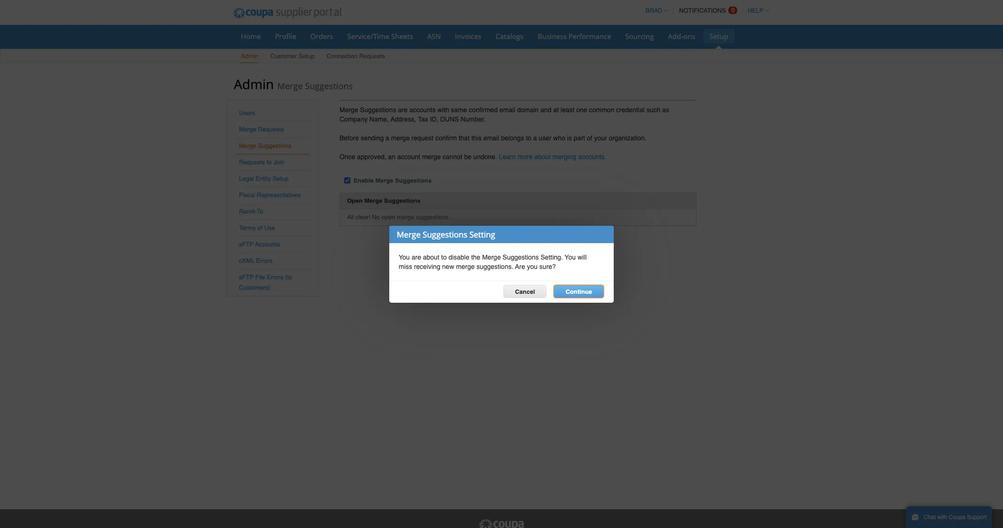Task type: locate. For each thing, give the bounding box(es) containing it.
are up address,
[[398, 106, 408, 114]]

1 you from the left
[[399, 253, 410, 261]]

sftp up cxml
[[239, 241, 254, 248]]

requests for connection requests
[[359, 53, 385, 60]]

request
[[412, 134, 434, 142]]

learn
[[499, 153, 516, 161]]

sure?
[[540, 263, 556, 270]]

a right the sending
[[386, 134, 389, 142]]

sftp file errors (to customers) link
[[239, 274, 292, 291]]

1 horizontal spatial with
[[938, 515, 948, 521]]

merge up open merge suggestions
[[376, 177, 394, 184]]

admin down "admin" link
[[234, 75, 274, 93]]

admin down home link
[[241, 53, 258, 60]]

merge suggestions are accounts with same confirmed email domain and at least one common credential such as company name, address, tax id, duns number.
[[340, 106, 670, 123]]

0 vertical spatial errors
[[256, 257, 273, 265]]

1 sftp from the top
[[239, 241, 254, 248]]

merge up the 'company'
[[340, 106, 358, 114]]

1 vertical spatial to
[[267, 159, 272, 166]]

errors
[[256, 257, 273, 265], [267, 274, 284, 281]]

about
[[535, 153, 551, 161], [423, 253, 440, 261]]

merge down "customer setup" link
[[277, 80, 303, 92]]

to up new
[[441, 253, 447, 261]]

this
[[472, 134, 482, 142]]

with up duns
[[438, 106, 449, 114]]

1 horizontal spatial suggestions.
[[477, 263, 514, 270]]

once
[[340, 153, 355, 161]]

requests up merge suggestions
[[258, 126, 284, 133]]

None checkbox
[[344, 178, 351, 184]]

0 horizontal spatial with
[[438, 106, 449, 114]]

cxml errors link
[[239, 257, 273, 265]]

suggestions up join
[[258, 142, 292, 149]]

about right more
[[535, 153, 551, 161]]

cxml errors
[[239, 257, 273, 265]]

sftp for sftp file errors (to customers)
[[239, 274, 254, 281]]

0 horizontal spatial you
[[399, 253, 410, 261]]

merge
[[391, 134, 410, 142], [422, 153, 441, 161], [397, 214, 414, 221], [456, 263, 475, 270]]

support
[[968, 515, 987, 521]]

1 vertical spatial requests
[[258, 126, 284, 133]]

legal entity setup link
[[239, 175, 289, 182]]

use
[[264, 225, 275, 232]]

domain
[[517, 106, 539, 114]]

1 horizontal spatial setup
[[299, 53, 315, 60]]

1 horizontal spatial are
[[412, 253, 421, 261]]

you
[[527, 263, 538, 270]]

enable
[[354, 177, 374, 184]]

1 vertical spatial admin
[[234, 75, 274, 93]]

duns
[[441, 116, 459, 123]]

errors down accounts at the top left
[[256, 257, 273, 265]]

0 vertical spatial email
[[500, 106, 516, 114]]

0 vertical spatial with
[[438, 106, 449, 114]]

asn link
[[421, 29, 447, 43]]

email left domain
[[500, 106, 516, 114]]

1 horizontal spatial about
[[535, 153, 551, 161]]

requests down 'service/time'
[[359, 53, 385, 60]]

are inside merge suggestions are accounts with same confirmed email domain and at least one common credential such as company name, address, tax id, duns number.
[[398, 106, 408, 114]]

as
[[663, 106, 670, 114]]

open merge suggestions
[[347, 197, 421, 204]]

ons
[[684, 31, 696, 41]]

terms of use
[[239, 225, 275, 232]]

0 vertical spatial admin
[[241, 53, 258, 60]]

0 horizontal spatial about
[[423, 253, 440, 261]]

0 horizontal spatial are
[[398, 106, 408, 114]]

admin inside "admin" link
[[241, 53, 258, 60]]

sftp accounts link
[[239, 241, 280, 248]]

you left will
[[565, 253, 576, 261]]

1 vertical spatial email
[[484, 134, 499, 142]]

0 vertical spatial setup
[[710, 31, 729, 41]]

connection
[[327, 53, 358, 60]]

connection requests
[[327, 53, 385, 60]]

0 vertical spatial about
[[535, 153, 551, 161]]

1 horizontal spatial to
[[441, 253, 447, 261]]

2 horizontal spatial to
[[526, 134, 532, 142]]

profile
[[275, 31, 296, 41]]

merge requests link
[[239, 126, 284, 133]]

confirmed
[[469, 106, 498, 114]]

0 horizontal spatial of
[[257, 225, 263, 232]]

requests for merge requests
[[258, 126, 284, 133]]

merge down the disable in the top of the page
[[456, 263, 475, 270]]

with right chat
[[938, 515, 948, 521]]

to
[[257, 208, 264, 215]]

coupa supplier portal image
[[227, 1, 348, 25], [478, 519, 525, 529]]

merge requests
[[239, 126, 284, 133]]

of left use
[[257, 225, 263, 232]]

merge suggestions setting dialog
[[390, 226, 614, 303]]

continue button
[[554, 285, 604, 298]]

you up miss
[[399, 253, 410, 261]]

setup right customer
[[299, 53, 315, 60]]

sftp inside sftp file errors (to customers)
[[239, 274, 254, 281]]

1 horizontal spatial a
[[534, 134, 537, 142]]

errors left (to
[[267, 274, 284, 281]]

catalogs
[[496, 31, 524, 41]]

approved,
[[357, 153, 387, 161]]

merging
[[553, 153, 577, 161]]

of
[[587, 134, 593, 142], [257, 225, 263, 232]]

0 vertical spatial coupa supplier portal image
[[227, 1, 348, 25]]

email inside merge suggestions are accounts with same confirmed email domain and at least one common credential such as company name, address, tax id, duns number.
[[500, 106, 516, 114]]

0 horizontal spatial setup
[[273, 175, 289, 182]]

address,
[[391, 116, 417, 123]]

suggestions
[[305, 80, 353, 92], [360, 106, 396, 114], [258, 142, 292, 149], [395, 177, 432, 184], [384, 197, 421, 204], [423, 229, 468, 240], [503, 253, 539, 261]]

of right part
[[587, 134, 593, 142]]

errors inside sftp file errors (to customers)
[[267, 274, 284, 281]]

suggestions. up merge suggestions setting
[[416, 214, 450, 221]]

suggestions inside 'admin merge suggestions'
[[305, 80, 353, 92]]

1 vertical spatial errors
[[267, 274, 284, 281]]

suggestions down connection
[[305, 80, 353, 92]]

a left the user at the right top
[[534, 134, 537, 142]]

merge suggestions
[[239, 142, 292, 149]]

are inside you are about to disable the merge suggestions setting. you will miss receiving new merge suggestions. are you sure?
[[412, 253, 421, 261]]

0 vertical spatial are
[[398, 106, 408, 114]]

merge right the
[[482, 253, 501, 261]]

sftp up customers)
[[239, 274, 254, 281]]

all
[[347, 214, 354, 221]]

suggestions up name,
[[360, 106, 396, 114]]

to
[[526, 134, 532, 142], [267, 159, 272, 166], [441, 253, 447, 261]]

1 horizontal spatial you
[[565, 253, 576, 261]]

clear!
[[356, 214, 371, 221]]

email
[[500, 106, 516, 114], [484, 134, 499, 142]]

sending
[[361, 134, 384, 142]]

suggestions up all clear! no open merge suggestions.
[[384, 197, 421, 204]]

1 vertical spatial suggestions.
[[477, 263, 514, 270]]

2 vertical spatial to
[[441, 253, 447, 261]]

setup down join
[[273, 175, 289, 182]]

2 vertical spatial setup
[[273, 175, 289, 182]]

suggestions up the disable in the top of the page
[[423, 229, 468, 240]]

confirm
[[436, 134, 457, 142]]

at
[[554, 106, 559, 114]]

open
[[347, 197, 363, 204]]

admin for admin merge suggestions
[[234, 75, 274, 93]]

1 vertical spatial are
[[412, 253, 421, 261]]

suggestions up the are
[[503, 253, 539, 261]]

suggestions. inside you are about to disable the merge suggestions setting. you will miss receiving new merge suggestions. are you sure?
[[477, 263, 514, 270]]

suggestions. down the
[[477, 263, 514, 270]]

setup
[[710, 31, 729, 41], [299, 53, 315, 60], [273, 175, 289, 182]]

about up receiving
[[423, 253, 440, 261]]

business performance
[[538, 31, 612, 41]]

open
[[382, 214, 395, 221]]

2 sftp from the top
[[239, 274, 254, 281]]

1 horizontal spatial of
[[587, 134, 593, 142]]

admin
[[241, 53, 258, 60], [234, 75, 274, 93]]

1 vertical spatial about
[[423, 253, 440, 261]]

account
[[397, 153, 421, 161]]

0 vertical spatial sftp
[[239, 241, 254, 248]]

cancel button
[[504, 285, 547, 298]]

connection requests link
[[326, 51, 386, 63]]

with inside 'chat with coupa support' button
[[938, 515, 948, 521]]

email right this
[[484, 134, 499, 142]]

0 vertical spatial requests
[[359, 53, 385, 60]]

merge right open
[[397, 214, 414, 221]]

who
[[554, 134, 566, 142]]

merge suggestions setting
[[397, 229, 496, 240]]

(to
[[285, 274, 292, 281]]

continue
[[566, 288, 592, 295]]

0 horizontal spatial to
[[267, 159, 272, 166]]

0 horizontal spatial a
[[386, 134, 389, 142]]

merge up the no on the left of page
[[365, 197, 383, 204]]

1 vertical spatial with
[[938, 515, 948, 521]]

a
[[386, 134, 389, 142], [534, 134, 537, 142]]

merge
[[277, 80, 303, 92], [340, 106, 358, 114], [239, 126, 256, 133], [239, 142, 256, 149], [376, 177, 394, 184], [365, 197, 383, 204], [397, 229, 421, 240], [482, 253, 501, 261]]

requests up 'legal'
[[239, 159, 265, 166]]

0 horizontal spatial suggestions.
[[416, 214, 450, 221]]

1 vertical spatial coupa supplier portal image
[[478, 519, 525, 529]]

user
[[539, 134, 552, 142]]

setup right ons
[[710, 31, 729, 41]]

to right belongs
[[526, 134, 532, 142]]

are up receiving
[[412, 253, 421, 261]]

suggestions inside merge suggestions are accounts with same confirmed email domain and at least one common credential such as company name, address, tax id, duns number.
[[360, 106, 396, 114]]

chat with coupa support button
[[906, 507, 993, 529]]

1 vertical spatial sftp
[[239, 274, 254, 281]]

with inside merge suggestions are accounts with same confirmed email domain and at least one common credential such as company name, address, tax id, duns number.
[[438, 106, 449, 114]]

an
[[388, 153, 396, 161]]

to left join
[[267, 159, 272, 166]]

sheets
[[391, 31, 413, 41]]

remit-to link
[[239, 208, 264, 215]]



Task type: vqa. For each thing, say whether or not it's contained in the screenshot.
an
yes



Task type: describe. For each thing, give the bounding box(es) containing it.
you are about to disable the merge suggestions setting. you will miss receiving new merge suggestions. are you sure?
[[399, 253, 587, 270]]

new
[[442, 263, 454, 270]]

business performance link
[[532, 29, 618, 43]]

remit-to
[[239, 208, 264, 215]]

add-ons link
[[662, 29, 702, 43]]

invoices
[[455, 31, 482, 41]]

about inside you are about to disable the merge suggestions setting. you will miss receiving new merge suggestions. are you sure?
[[423, 253, 440, 261]]

2 horizontal spatial setup
[[710, 31, 729, 41]]

legal
[[239, 175, 254, 182]]

admin link
[[241, 51, 259, 63]]

asn
[[427, 31, 441, 41]]

number.
[[461, 116, 486, 123]]

fiscal representatives link
[[239, 192, 301, 199]]

accounts.
[[579, 153, 607, 161]]

service/time sheets link
[[341, 29, 419, 43]]

company
[[340, 116, 368, 123]]

0 vertical spatial to
[[526, 134, 532, 142]]

sftp file errors (to customers)
[[239, 274, 292, 291]]

setup link
[[704, 29, 735, 43]]

customer setup link
[[270, 51, 315, 63]]

requests to join link
[[239, 159, 285, 166]]

sourcing link
[[620, 29, 660, 43]]

merge inside 'admin merge suggestions'
[[277, 80, 303, 92]]

entity
[[256, 175, 271, 182]]

before sending a merge request confirm that this email belongs to a user who is part of your organization.
[[340, 134, 647, 142]]

merge down merge requests
[[239, 142, 256, 149]]

tax
[[418, 116, 428, 123]]

1 vertical spatial of
[[257, 225, 263, 232]]

belongs
[[501, 134, 524, 142]]

enable merge suggestions
[[354, 177, 432, 184]]

no
[[372, 214, 380, 221]]

catalogs link
[[490, 29, 530, 43]]

more
[[518, 153, 533, 161]]

performance
[[569, 31, 612, 41]]

admin for admin
[[241, 53, 258, 60]]

remit-
[[239, 208, 257, 215]]

your
[[595, 134, 607, 142]]

join
[[273, 159, 285, 166]]

fiscal
[[239, 192, 255, 199]]

suggestions inside you are about to disable the merge suggestions setting. you will miss receiving new merge suggestions. are you sure?
[[503, 253, 539, 261]]

merge down all clear! no open merge suggestions.
[[397, 229, 421, 240]]

sftp for sftp accounts
[[239, 241, 254, 248]]

home link
[[235, 29, 267, 43]]

orders
[[310, 31, 333, 41]]

common
[[589, 106, 615, 114]]

to inside you are about to disable the merge suggestions setting. you will miss receiving new merge suggestions. are you sure?
[[441, 253, 447, 261]]

accounts
[[410, 106, 436, 114]]

customer setup
[[271, 53, 315, 60]]

name,
[[370, 116, 389, 123]]

accounts
[[255, 241, 280, 248]]

that
[[459, 134, 470, 142]]

2 vertical spatial requests
[[239, 159, 265, 166]]

users link
[[239, 109, 255, 117]]

2 a from the left
[[534, 134, 537, 142]]

fiscal representatives
[[239, 192, 301, 199]]

representatives
[[257, 192, 301, 199]]

0 horizontal spatial coupa supplier portal image
[[227, 1, 348, 25]]

profile link
[[269, 29, 303, 43]]

setting.
[[541, 253, 563, 261]]

be
[[464, 153, 472, 161]]

terms of use link
[[239, 225, 275, 232]]

0 vertical spatial of
[[587, 134, 593, 142]]

1 horizontal spatial coupa supplier portal image
[[478, 519, 525, 529]]

service/time
[[347, 31, 390, 41]]

receiving
[[414, 263, 441, 270]]

1 a from the left
[[386, 134, 389, 142]]

cxml
[[239, 257, 255, 265]]

merge inside you are about to disable the merge suggestions setting. you will miss receiving new merge suggestions. are you sure?
[[456, 263, 475, 270]]

chat
[[924, 515, 936, 521]]

merge inside merge suggestions are accounts with same confirmed email domain and at least one common credential such as company name, address, tax id, duns number.
[[340, 106, 358, 114]]

merge down users
[[239, 126, 256, 133]]

undone.
[[474, 153, 497, 161]]

file
[[255, 274, 265, 281]]

disable
[[449, 253, 470, 261]]

merge down request
[[422, 153, 441, 161]]

1 vertical spatial setup
[[299, 53, 315, 60]]

orders link
[[304, 29, 339, 43]]

terms
[[239, 225, 256, 232]]

merge suggestions link
[[239, 142, 292, 149]]

miss
[[399, 263, 412, 270]]

legal entity setup
[[239, 175, 289, 182]]

merge inside you are about to disable the merge suggestions setting. you will miss receiving new merge suggestions. are you sure?
[[482, 253, 501, 261]]

2 you from the left
[[565, 253, 576, 261]]

credential
[[617, 106, 645, 114]]

users
[[239, 109, 255, 117]]

merge down address,
[[391, 134, 410, 142]]

such
[[647, 106, 661, 114]]

sourcing
[[626, 31, 654, 41]]

organization.
[[609, 134, 647, 142]]

home
[[241, 31, 261, 41]]

suggestions down "account"
[[395, 177, 432, 184]]

id,
[[430, 116, 439, 123]]

are
[[515, 263, 525, 270]]

0 vertical spatial suggestions.
[[416, 214, 450, 221]]

business
[[538, 31, 567, 41]]



